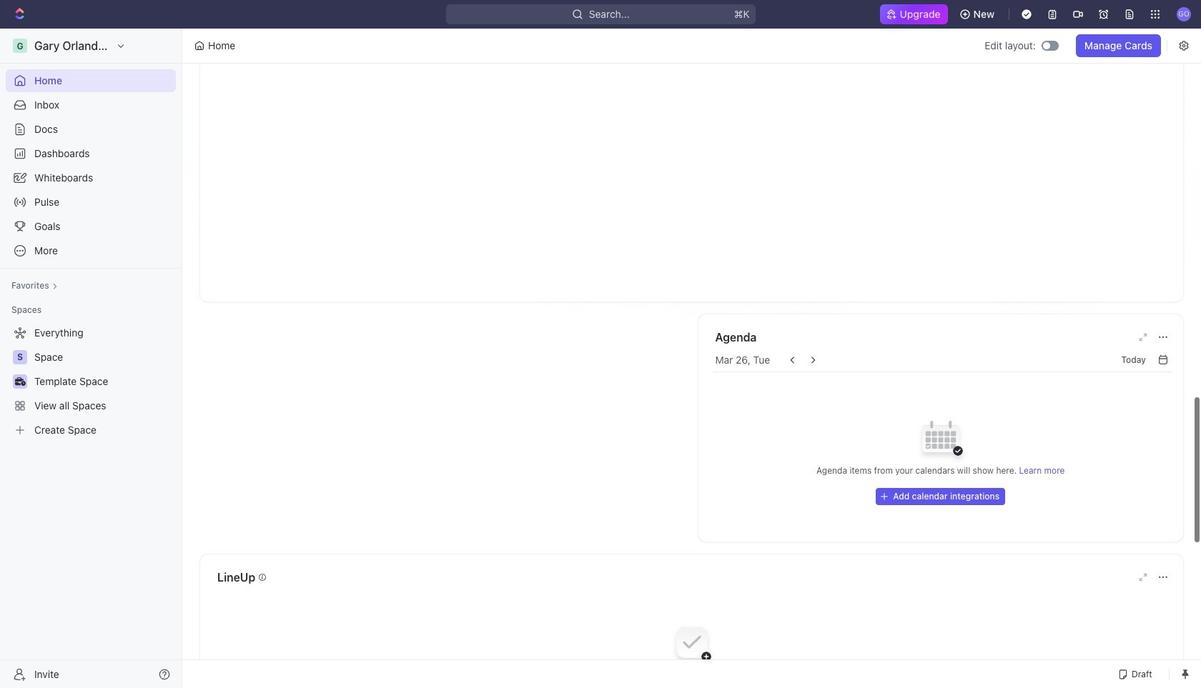 Task type: vqa. For each thing, say whether or not it's contained in the screenshot.
the Sidebar navigation
yes



Task type: describe. For each thing, give the bounding box(es) containing it.
tree inside 'sidebar' "navigation"
[[6, 322, 176, 442]]

space, , element
[[13, 350, 27, 365]]

gary orlando's workspace, , element
[[13, 39, 27, 53]]



Task type: locate. For each thing, give the bounding box(es) containing it.
tree
[[6, 322, 176, 442]]

sidebar navigation
[[0, 29, 185, 689]]

business time image
[[15, 378, 25, 386]]



